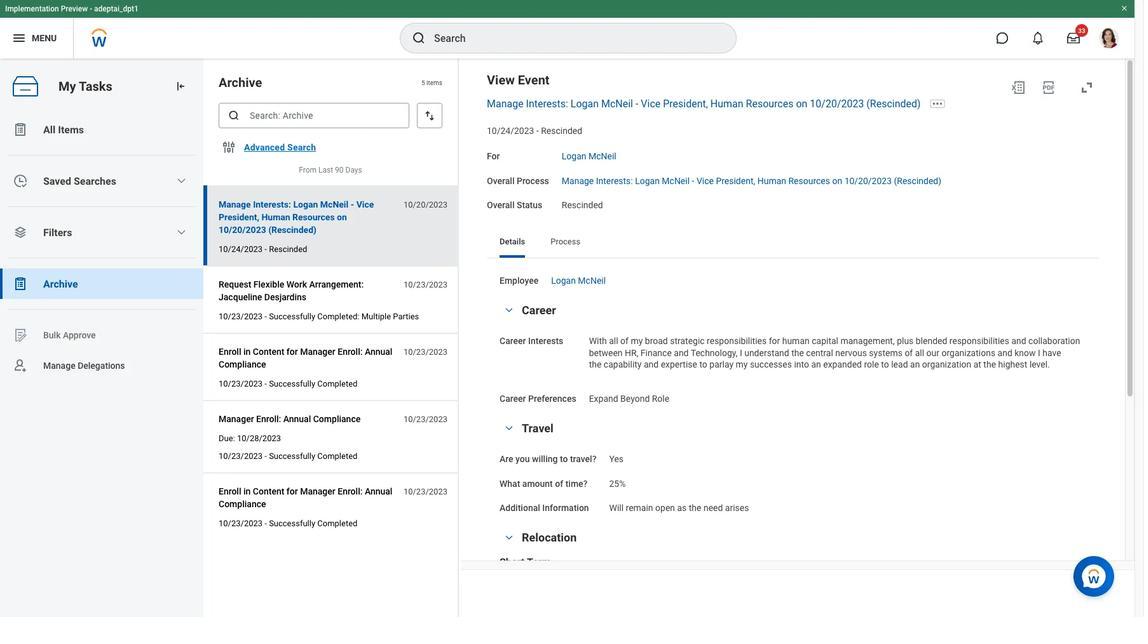 Task type: locate. For each thing, give the bounding box(es) containing it.
1 completed from the top
[[317, 379, 358, 389]]

interests: down the advanced
[[253, 199, 291, 210]]

manage down configure icon
[[219, 199, 251, 210]]

resources for overall process
[[789, 176, 830, 186]]

10/24/2023 - rescinded inside item list element
[[219, 245, 307, 254]]

1 horizontal spatial my
[[736, 360, 748, 370]]

expand beyond role
[[589, 394, 670, 405]]

filters
[[43, 227, 72, 239]]

clock check image
[[13, 174, 28, 189]]

1 vertical spatial 10/24/2023 - rescinded
[[219, 245, 307, 254]]

1 10/23/2023 - successfully completed from the top
[[219, 379, 358, 389]]

days
[[346, 166, 362, 175]]

filters button
[[0, 217, 203, 248]]

multiple
[[362, 312, 391, 321]]

1 vertical spatial on
[[833, 176, 843, 186]]

my
[[58, 79, 76, 94]]

enroll for second enroll in content for manager enroll: annual compliance button
[[219, 487, 241, 497]]

compliance for first enroll in content for manager enroll: annual compliance button from the top
[[219, 360, 266, 370]]

the down human
[[792, 348, 804, 358]]

rescinded inside item list element
[[269, 245, 307, 254]]

0 horizontal spatial human
[[262, 212, 290, 223]]

content down desjardins
[[253, 347, 284, 357]]

0 vertical spatial career
[[522, 304, 556, 317]]

annual for first enroll in content for manager enroll: annual compliance button from the top
[[365, 347, 393, 357]]

1 vertical spatial (rescinded)
[[894, 176, 942, 186]]

my right parlay
[[736, 360, 748, 370]]

compliance
[[219, 360, 266, 370], [313, 414, 361, 425], [219, 499, 266, 510]]

vice
[[641, 98, 661, 110], [697, 176, 714, 186], [356, 199, 374, 210]]

my up hr,
[[631, 336, 643, 347]]

manage interests: logan mcneil - vice president, human resources on 10/20/2023 (rescinded) for view event
[[487, 98, 921, 110]]

0 vertical spatial enroll in content for manager enroll: annual compliance button
[[219, 345, 397, 373]]

logan
[[571, 98, 599, 110], [562, 151, 587, 162], [635, 176, 660, 186], [293, 199, 318, 210], [551, 276, 576, 286]]

successfully for second enroll in content for manager enroll: annual compliance button
[[269, 519, 315, 529]]

1 vertical spatial president,
[[716, 176, 755, 186]]

human
[[782, 336, 810, 347]]

list
[[0, 114, 203, 381]]

2 vertical spatial career
[[500, 394, 526, 405]]

archive inside button
[[43, 278, 78, 290]]

overall down for
[[487, 176, 515, 186]]

enroll: for second enroll in content for manager enroll: annual compliance button
[[338, 487, 363, 497]]

search image
[[411, 31, 427, 46], [228, 109, 240, 122]]

for
[[769, 336, 780, 347], [287, 347, 298, 357], [287, 487, 298, 497]]

interests: up overall status element
[[596, 176, 633, 186]]

i left understand
[[740, 348, 742, 358]]

10/20/2023 inside manage interests: logan mcneil - vice president, human resources on 10/20/2023 (rescinded)
[[219, 225, 266, 235]]

0 vertical spatial vice
[[641, 98, 661, 110]]

1 vertical spatial completed
[[317, 452, 358, 461]]

2 i from the left
[[1038, 348, 1041, 358]]

0 vertical spatial manager
[[300, 347, 336, 357]]

vice for overall process
[[697, 176, 714, 186]]

0 horizontal spatial archive
[[43, 278, 78, 290]]

search image up configure icon
[[228, 109, 240, 122]]

chevron down image
[[176, 228, 186, 238], [502, 306, 517, 315], [502, 425, 517, 433]]

chevron down image inside "travel" group
[[502, 425, 517, 433]]

responsibilities
[[707, 336, 767, 347], [950, 336, 1010, 347]]

all
[[609, 336, 618, 347], [915, 348, 924, 358]]

1 vertical spatial logan mcneil link
[[551, 273, 606, 286]]

0 horizontal spatial responsibilities
[[707, 336, 767, 347]]

overall left the status
[[487, 200, 515, 211]]

i up level.
[[1038, 348, 1041, 358]]

of
[[621, 336, 629, 347], [905, 348, 913, 358], [555, 479, 563, 490]]

enroll down due:
[[219, 487, 241, 497]]

in
[[243, 347, 251, 357], [243, 487, 251, 497]]

archive button
[[0, 269, 203, 299]]

2 vertical spatial 10/23/2023 - successfully completed
[[219, 519, 358, 529]]

all left the our in the right bottom of the page
[[915, 348, 924, 358]]

central
[[806, 348, 833, 358]]

10/20/2023
[[810, 98, 864, 110], [845, 176, 892, 186], [404, 200, 448, 210], [219, 225, 266, 235]]

2 enroll from the top
[[219, 487, 241, 497]]

0 vertical spatial enroll
[[219, 347, 241, 357]]

0 vertical spatial interests:
[[526, 98, 568, 110]]

1 overall from the top
[[487, 176, 515, 186]]

lead
[[892, 360, 908, 370]]

2 horizontal spatial human
[[758, 176, 786, 186]]

career for career interests
[[500, 336, 526, 347]]

0 vertical spatial human
[[711, 98, 744, 110]]

chevron down image inside relocation group
[[502, 534, 517, 543]]

president,
[[663, 98, 708, 110], [716, 176, 755, 186], [219, 212, 259, 223]]

employee
[[500, 276, 539, 286]]

career preferences
[[500, 394, 576, 405]]

1 horizontal spatial the
[[792, 348, 804, 358]]

10/24/2023 inside item list element
[[219, 245, 263, 254]]

role
[[864, 360, 879, 370]]

items
[[427, 79, 443, 86]]

0 vertical spatial in
[[243, 347, 251, 357]]

manage inside button
[[219, 199, 251, 210]]

0 vertical spatial archive
[[219, 75, 262, 90]]

1 vertical spatial resources
[[789, 176, 830, 186]]

1 vertical spatial overall
[[487, 200, 515, 211]]

manage interests: logan mcneil - vice president, human resources on 10/20/2023 (rescinded) inside button
[[219, 199, 374, 235]]

have
[[1043, 348, 1062, 358]]

0 vertical spatial search image
[[411, 31, 427, 46]]

manage interests: logan mcneil - vice president, human resources on 10/20/2023 (rescinded) link
[[487, 98, 921, 110], [562, 173, 942, 186]]

details
[[500, 237, 525, 246]]

0 horizontal spatial president,
[[219, 212, 259, 223]]

career for career preferences
[[500, 394, 526, 405]]

0 vertical spatial 10/24/2023 - rescinded
[[487, 126, 582, 136]]

0 horizontal spatial of
[[555, 479, 563, 490]]

broad
[[645, 336, 668, 347]]

1 horizontal spatial archive
[[219, 75, 262, 90]]

beyond
[[621, 394, 650, 405]]

view event
[[487, 72, 550, 87]]

additional information element
[[609, 496, 749, 515]]

event
[[518, 72, 550, 87]]

interests:
[[526, 98, 568, 110], [596, 176, 633, 186], [253, 199, 291, 210]]

justify image
[[11, 31, 27, 46]]

user plus image
[[13, 359, 28, 374]]

1 content from the top
[[253, 347, 284, 357]]

2 vertical spatial completed
[[317, 519, 358, 529]]

manage down bulk
[[43, 361, 75, 371]]

0 horizontal spatial 10/24/2023 - rescinded
[[219, 245, 307, 254]]

to inside "travel" group
[[560, 454, 568, 465]]

as
[[677, 504, 687, 514]]

1 vertical spatial enroll in content for manager enroll: annual compliance button
[[219, 485, 397, 512]]

logan mcneil up career button
[[551, 276, 606, 286]]

0 vertical spatial 10/23/2023 - successfully completed
[[219, 379, 358, 389]]

logan mcneil
[[562, 151, 617, 162], [551, 276, 606, 286]]

4 successfully from the top
[[269, 519, 315, 529]]

and up expertise
[[674, 348, 689, 358]]

33 button
[[1060, 24, 1088, 52]]

saved searches button
[[0, 166, 203, 196]]

Search Workday  search field
[[434, 24, 710, 52]]

2 vertical spatial manager
[[300, 487, 336, 497]]

expand
[[589, 394, 618, 405]]

2 overall from the top
[[487, 200, 515, 211]]

my tasks element
[[0, 58, 203, 618]]

rename image
[[13, 328, 28, 343]]

logan mcneil link up career button
[[551, 273, 606, 286]]

last
[[319, 166, 333, 175]]

logan mcneil link for 10/24/2023 - rescinded
[[562, 148, 617, 162]]

0 horizontal spatial chevron down image
[[176, 176, 186, 186]]

plus
[[897, 336, 914, 347]]

career group
[[500, 303, 1087, 406]]

2 an from the left
[[910, 360, 920, 370]]

archive right clipboard image
[[43, 278, 78, 290]]

0 horizontal spatial interests:
[[253, 199, 291, 210]]

0 horizontal spatial i
[[740, 348, 742, 358]]

2 horizontal spatial vice
[[697, 176, 714, 186]]

manager
[[300, 347, 336, 357], [219, 414, 254, 425], [300, 487, 336, 497]]

in for first enroll in content for manager enroll: annual compliance button from the top
[[243, 347, 251, 357]]

career for career
[[522, 304, 556, 317]]

overall for overall status
[[487, 200, 515, 211]]

10/24/2023 up request
[[219, 245, 263, 254]]

and up highest
[[998, 348, 1013, 358]]

rescinded down event
[[541, 126, 582, 136]]

between
[[589, 348, 623, 358]]

1 horizontal spatial i
[[1038, 348, 1041, 358]]

all up between
[[609, 336, 618, 347]]

compliance for second enroll in content for manager enroll: annual compliance button
[[219, 499, 266, 510]]

1 vertical spatial content
[[253, 487, 284, 497]]

2 horizontal spatial on
[[833, 176, 843, 186]]

2 vertical spatial of
[[555, 479, 563, 490]]

capital
[[812, 336, 839, 347]]

of for time?
[[555, 479, 563, 490]]

interests: for overall process
[[596, 176, 633, 186]]

1 enroll from the top
[[219, 347, 241, 357]]

you
[[516, 454, 530, 465]]

1 vertical spatial rescinded
[[562, 200, 603, 211]]

2 vertical spatial the
[[689, 504, 702, 514]]

2 vertical spatial (rescinded)
[[268, 225, 317, 235]]

manage interests: logan mcneil - vice president, human resources on 10/20/2023 (rescinded) button
[[219, 197, 397, 238]]

content for first enroll in content for manager enroll: annual compliance button from the top
[[253, 347, 284, 357]]

1 vertical spatial 10/24/2023
[[219, 245, 263, 254]]

0 vertical spatial enroll:
[[338, 347, 363, 357]]

0 horizontal spatial the
[[689, 504, 702, 514]]

will
[[609, 504, 624, 514]]

1 vertical spatial search image
[[228, 109, 240, 122]]

archive inside item list element
[[219, 75, 262, 90]]

0 vertical spatial enroll in content for manager enroll: annual compliance
[[219, 347, 393, 370]]

export to excel image
[[1011, 80, 1026, 95]]

2 10/23/2023 - successfully completed from the top
[[219, 452, 358, 461]]

1 horizontal spatial chevron down image
[[502, 534, 517, 543]]

resources inside manage interests: logan mcneil - vice president, human resources on 10/20/2023 (rescinded)
[[293, 212, 335, 223]]

archive right the transformation import icon
[[219, 75, 262, 90]]

1 vertical spatial in
[[243, 487, 251, 497]]

(rescinded)
[[867, 98, 921, 110], [894, 176, 942, 186], [268, 225, 317, 235]]

1 vertical spatial enroll in content for manager enroll: annual compliance
[[219, 487, 393, 510]]

short
[[500, 557, 525, 569]]

2 vertical spatial enroll:
[[338, 487, 363, 497]]

2 vertical spatial vice
[[356, 199, 374, 210]]

tab list
[[487, 227, 1100, 258]]

manage interests: logan mcneil - vice president, human resources on 10/20/2023 (rescinded) for overall process
[[562, 176, 942, 186]]

to down systems
[[881, 360, 889, 370]]

successfully
[[269, 312, 315, 321], [269, 379, 315, 389], [269, 452, 315, 461], [269, 519, 315, 529]]

10/24/2023 up for
[[487, 126, 534, 136]]

1 vertical spatial enroll:
[[256, 414, 281, 425]]

president, for event
[[663, 98, 708, 110]]

0 vertical spatial my
[[631, 336, 643, 347]]

1 vertical spatial compliance
[[313, 414, 361, 425]]

1 horizontal spatial human
[[711, 98, 744, 110]]

travel
[[522, 422, 554, 436]]

menu banner
[[0, 0, 1135, 58]]

interests: down event
[[526, 98, 568, 110]]

of inside "travel" group
[[555, 479, 563, 490]]

successfully for the 'request flexible work arrangement: jacqueline desjardins' button
[[269, 312, 315, 321]]

vice inside button
[[356, 199, 374, 210]]

2 vertical spatial resources
[[293, 212, 335, 223]]

1 vertical spatial chevron down image
[[502, 534, 517, 543]]

1 in from the top
[[243, 347, 251, 357]]

- inside menu banner
[[90, 4, 92, 13]]

0 horizontal spatial on
[[337, 212, 347, 223]]

1 horizontal spatial of
[[621, 336, 629, 347]]

mcneil inside manage interests: logan mcneil - vice president, human resources on 10/20/2023 (rescinded)
[[320, 199, 349, 210]]

advanced search button
[[239, 135, 321, 160]]

logan mcneil up overall status element
[[562, 151, 617, 162]]

0 vertical spatial chevron down image
[[176, 228, 186, 238]]

career
[[522, 304, 556, 317], [500, 336, 526, 347], [500, 394, 526, 405]]

an
[[812, 360, 821, 370], [910, 360, 920, 370]]

overall for overall process
[[487, 176, 515, 186]]

career up interests
[[522, 304, 556, 317]]

the inside "additional information" element
[[689, 504, 702, 514]]

search image up 5 at the left of the page
[[411, 31, 427, 46]]

10/24/2023 - rescinded up for
[[487, 126, 582, 136]]

0 horizontal spatial process
[[517, 176, 549, 186]]

saved searches
[[43, 175, 116, 187]]

2 vertical spatial annual
[[365, 487, 393, 497]]

enroll down jacqueline
[[219, 347, 241, 357]]

0 vertical spatial (rescinded)
[[867, 98, 921, 110]]

on for event
[[796, 98, 808, 110]]

0 horizontal spatial all
[[609, 336, 618, 347]]

1 i from the left
[[740, 348, 742, 358]]

parlay
[[710, 360, 734, 370]]

to right the willing
[[560, 454, 568, 465]]

an down central
[[812, 360, 821, 370]]

completed
[[317, 379, 358, 389], [317, 452, 358, 461], [317, 519, 358, 529]]

travel button
[[522, 422, 554, 436]]

25%
[[609, 479, 626, 490]]

jacqueline
[[219, 292, 262, 303]]

2 successfully from the top
[[269, 379, 315, 389]]

0 vertical spatial logan mcneil link
[[562, 148, 617, 162]]

enroll
[[219, 347, 241, 357], [219, 487, 241, 497]]

2 vertical spatial president,
[[219, 212, 259, 223]]

what
[[500, 479, 520, 490]]

inbox large image
[[1067, 32, 1080, 45]]

content for second enroll in content for manager enroll: annual compliance button
[[253, 487, 284, 497]]

1 horizontal spatial interests:
[[526, 98, 568, 110]]

human
[[711, 98, 744, 110], [758, 176, 786, 186], [262, 212, 290, 223]]

0 vertical spatial completed
[[317, 379, 358, 389]]

search
[[287, 142, 316, 153]]

enroll: for first enroll in content for manager enroll: annual compliance button from the top
[[338, 347, 363, 357]]

1 horizontal spatial search image
[[411, 31, 427, 46]]

for for second enroll in content for manager enroll: annual compliance button
[[287, 487, 298, 497]]

process down overall status element
[[551, 237, 581, 246]]

to down "technology,"
[[700, 360, 708, 370]]

1 vertical spatial archive
[[43, 278, 78, 290]]

10/23/2023 - successfully completed
[[219, 379, 358, 389], [219, 452, 358, 461], [219, 519, 358, 529]]

in down jacqueline
[[243, 347, 251, 357]]

of up hr,
[[621, 336, 629, 347]]

1 vertical spatial manager
[[219, 414, 254, 425]]

bulk approve
[[43, 330, 96, 341]]

0 vertical spatial overall
[[487, 176, 515, 186]]

the right at
[[984, 360, 996, 370]]

career up travel button
[[500, 394, 526, 405]]

clipboard image
[[13, 277, 28, 292]]

logan mcneil link up overall status element
[[562, 148, 617, 162]]

rescinded right the status
[[562, 200, 603, 211]]

2 in from the top
[[243, 487, 251, 497]]

1 successfully from the top
[[269, 312, 315, 321]]

of left time?
[[555, 479, 563, 490]]

logan mcneil for 10/24/2023 - rescinded
[[562, 151, 617, 162]]

0 vertical spatial rescinded
[[541, 126, 582, 136]]

2 vertical spatial on
[[337, 212, 347, 223]]

in down "due: 10/28/2023"
[[243, 487, 251, 497]]

flexible
[[254, 279, 284, 290]]

10/24/2023 - rescinded up flexible
[[219, 245, 307, 254]]

highest
[[999, 360, 1028, 370]]

1 vertical spatial enroll
[[219, 487, 241, 497]]

0 vertical spatial logan mcneil
[[562, 151, 617, 162]]

0 vertical spatial manage interests: logan mcneil - vice president, human resources on 10/20/2023 (rescinded) link
[[487, 98, 921, 110]]

0 vertical spatial 10/24/2023
[[487, 126, 534, 136]]

the right as
[[689, 504, 702, 514]]

process up the status
[[517, 176, 549, 186]]

0 vertical spatial manage interests: logan mcneil - vice president, human resources on 10/20/2023 (rescinded)
[[487, 98, 921, 110]]

1 horizontal spatial to
[[700, 360, 708, 370]]

responsibilities up organizations
[[950, 336, 1010, 347]]

1 vertical spatial logan mcneil
[[551, 276, 606, 286]]

rescinded up work
[[269, 245, 307, 254]]

0 horizontal spatial 10/24/2023
[[219, 245, 263, 254]]

-
[[90, 4, 92, 13], [636, 98, 639, 110], [537, 126, 539, 136], [692, 176, 695, 186], [351, 199, 354, 210], [265, 245, 267, 254], [265, 312, 267, 321], [265, 379, 267, 389], [265, 452, 267, 461], [265, 519, 267, 529]]

relocation group
[[500, 531, 1087, 618]]

overall
[[487, 176, 515, 186], [487, 200, 515, 211]]

2 content from the top
[[253, 487, 284, 497]]

manage interests: logan mcneil - vice president, human resources on 10/20/2023 (rescinded) link for process
[[562, 173, 942, 186]]

content down 10/28/2023
[[253, 487, 284, 497]]

1 vertical spatial vice
[[697, 176, 714, 186]]

responsibilities up "technology,"
[[707, 336, 767, 347]]

1 an from the left
[[812, 360, 821, 370]]

0 horizontal spatial to
[[560, 454, 568, 465]]

chevron down image inside filters dropdown button
[[176, 228, 186, 238]]

0 vertical spatial content
[[253, 347, 284, 357]]

chevron down image
[[176, 176, 186, 186], [502, 534, 517, 543]]

10/24/2023
[[487, 126, 534, 136], [219, 245, 263, 254]]

manage inside my tasks element
[[43, 361, 75, 371]]

manage down view
[[487, 98, 524, 110]]

an right 'lead'
[[910, 360, 920, 370]]

of down the 'plus'
[[905, 348, 913, 358]]

human for view event
[[711, 98, 744, 110]]

0 vertical spatial annual
[[365, 347, 393, 357]]

3 successfully from the top
[[269, 452, 315, 461]]

3 completed from the top
[[317, 519, 358, 529]]

career left interests
[[500, 336, 526, 347]]

- inside button
[[351, 199, 354, 210]]

clipboard image
[[13, 122, 28, 137]]

1 horizontal spatial an
[[910, 360, 920, 370]]

1 responsibilities from the left
[[707, 336, 767, 347]]

rescinded
[[541, 126, 582, 136], [562, 200, 603, 211], [269, 245, 307, 254]]

1 vertical spatial interests:
[[596, 176, 633, 186]]

chevron down image inside the career group
[[502, 306, 517, 315]]

1 horizontal spatial vice
[[641, 98, 661, 110]]



Task type: vqa. For each thing, say whether or not it's contained in the screenshot.
2nd Form/Box
no



Task type: describe. For each thing, give the bounding box(es) containing it.
bulk
[[43, 330, 61, 341]]

enroll for first enroll in content for manager enroll: annual compliance button from the top
[[219, 347, 241, 357]]

1 horizontal spatial 10/24/2023
[[487, 126, 534, 136]]

1 enroll in content for manager enroll: annual compliance button from the top
[[219, 345, 397, 373]]

chevron down image for travel
[[502, 425, 517, 433]]

collaboration
[[1029, 336, 1080, 347]]

chevron down image for career
[[502, 306, 517, 315]]

(rescinded) for event
[[867, 98, 921, 110]]

parties
[[393, 312, 419, 321]]

for
[[487, 151, 500, 162]]

advanced search
[[244, 142, 316, 153]]

tasks
[[79, 79, 112, 94]]

career interests
[[500, 336, 563, 347]]

logan inside manage interests: logan mcneil - vice president, human resources on 10/20/2023 (rescinded)
[[293, 199, 318, 210]]

resources for view event
[[746, 98, 794, 110]]

perspective image
[[13, 225, 28, 240]]

10/28/2023
[[237, 434, 281, 444]]

(rescinded) inside button
[[268, 225, 317, 235]]

what amount of time?
[[500, 479, 588, 490]]

manage interests: logan mcneil - vice president, human resources on 10/20/2023 (rescinded) link for event
[[487, 98, 921, 110]]

2 horizontal spatial to
[[881, 360, 889, 370]]

organization
[[922, 360, 972, 370]]

the capability
[[589, 360, 642, 370]]

2 enroll in content for manager enroll: annual compliance button from the top
[[219, 485, 397, 512]]

yes element
[[609, 452, 624, 465]]

list containing all items
[[0, 114, 203, 381]]

all
[[43, 124, 55, 136]]

request flexible work arrangement: jacqueline desjardins
[[219, 279, 364, 303]]

manage up overall status element
[[562, 176, 594, 186]]

in for second enroll in content for manager enroll: annual compliance button
[[243, 487, 251, 497]]

successes
[[750, 360, 792, 370]]

manager for first enroll in content for manager enroll: annual compliance button from the top
[[300, 347, 336, 357]]

5 items
[[422, 79, 443, 86]]

of for my
[[621, 336, 629, 347]]

view printable version (pdf) image
[[1041, 80, 1057, 95]]

remain
[[626, 504, 653, 514]]

short term button
[[500, 557, 551, 569]]

1 vertical spatial of
[[905, 348, 913, 358]]

2 completed from the top
[[317, 452, 358, 461]]

organizations
[[942, 348, 996, 358]]

notifications large image
[[1032, 32, 1045, 45]]

25% element
[[609, 476, 626, 490]]

request flexible work arrangement: jacqueline desjardins button
[[219, 277, 397, 305]]

10/23/2023 - successfully completed: multiple parties
[[219, 312, 419, 321]]

0 vertical spatial process
[[517, 176, 549, 186]]

adeptai_dpt1
[[94, 4, 139, 13]]

work
[[287, 279, 307, 290]]

1 enroll in content for manager enroll: annual compliance from the top
[[219, 347, 393, 370]]

interests
[[528, 336, 563, 347]]

overall process
[[487, 176, 549, 186]]

strategic
[[670, 336, 705, 347]]

manager enroll: annual compliance
[[219, 414, 361, 425]]

technology,
[[691, 348, 738, 358]]

logan mcneil for process
[[551, 276, 606, 286]]

are
[[500, 454, 513, 465]]

expertise
[[661, 360, 697, 370]]

preferences
[[528, 394, 576, 405]]

annual for second enroll in content for manager enroll: annual compliance button
[[365, 487, 393, 497]]

amount
[[522, 479, 553, 490]]

relocation button
[[522, 532, 577, 545]]

into
[[794, 360, 809, 370]]

human for overall process
[[758, 176, 786, 186]]

close environment banner image
[[1121, 4, 1129, 12]]

preview
[[61, 4, 88, 13]]

transformation import image
[[174, 80, 187, 93]]

for for first enroll in content for manager enroll: annual compliance button from the top
[[287, 347, 298, 357]]

finance
[[641, 348, 672, 358]]

overall status
[[487, 200, 542, 211]]

1 horizontal spatial 10/24/2023 - rescinded
[[487, 126, 582, 136]]

0 vertical spatial the
[[792, 348, 804, 358]]

2 responsibilities from the left
[[950, 336, 1010, 347]]

sort image
[[423, 109, 436, 122]]

vice for view event
[[641, 98, 661, 110]]

willing
[[532, 454, 558, 465]]

profile logan mcneil image
[[1099, 28, 1120, 51]]

management,
[[841, 336, 895, 347]]

for inside with all of my broad strategic responsibilities for human capital management, plus blended responsibilities and collaboration between hr, finance and technology, i understand the central nervous systems of all our organizations and know i have the capability and expertise to parlay my successes into an expanded role to lead an organization at the highest level.
[[769, 336, 780, 347]]

interests: for view event
[[526, 98, 568, 110]]

all items
[[43, 124, 84, 136]]

33
[[1078, 27, 1086, 34]]

1 horizontal spatial process
[[551, 237, 581, 246]]

expand beyond role element
[[589, 392, 670, 405]]

Search: Archive text field
[[219, 103, 409, 128]]

manager for second enroll in content for manager enroll: annual compliance button
[[300, 487, 336, 497]]

with all of my broad strategic responsibilities for human capital management, plus blended responsibilities and collaboration between hr, finance and technology, i understand the central nervous systems of all our organizations and know i have the capability and expertise to parlay my successes into an expanded role to lead an organization at the highest level.
[[589, 336, 1083, 370]]

manager enroll: annual compliance button
[[219, 412, 366, 427]]

at
[[974, 360, 982, 370]]

level.
[[1030, 360, 1050, 370]]

1 vertical spatial all
[[915, 348, 924, 358]]

systems
[[869, 348, 903, 358]]

and down the finance on the right
[[644, 360, 659, 370]]

items
[[58, 124, 84, 136]]

3 10/23/2023 - successfully completed from the top
[[219, 519, 358, 529]]

logan mcneil link for process
[[551, 273, 606, 286]]

on inside manage interests: logan mcneil - vice president, human resources on 10/20/2023 (rescinded)
[[337, 212, 347, 223]]

90
[[335, 166, 344, 175]]

hr,
[[625, 348, 639, 358]]

1 vertical spatial annual
[[283, 414, 311, 425]]

my tasks
[[58, 79, 112, 94]]

0 horizontal spatial my
[[631, 336, 643, 347]]

completed for first enroll in content for manager enroll: annual compliance button from the top
[[317, 379, 358, 389]]

fullscreen image
[[1080, 80, 1095, 95]]

desjardins
[[264, 292, 307, 303]]

searches
[[74, 175, 116, 187]]

interests: inside manage interests: logan mcneil - vice president, human resources on 10/20/2023 (rescinded)
[[253, 199, 291, 210]]

(rescinded) for process
[[894, 176, 942, 186]]

item list element
[[203, 58, 459, 618]]

will remain open as the need arises
[[609, 504, 749, 514]]

advanced
[[244, 142, 285, 153]]

relocation
[[522, 532, 577, 545]]

view
[[487, 72, 515, 87]]

role
[[652, 394, 670, 405]]

from last 90 days
[[299, 166, 362, 175]]

from
[[299, 166, 317, 175]]

travel group
[[500, 421, 1087, 516]]

bulk approve link
[[0, 320, 203, 351]]

menu button
[[0, 18, 73, 58]]

saved
[[43, 175, 71, 187]]

due:
[[219, 434, 235, 444]]

2 horizontal spatial the
[[984, 360, 996, 370]]

implementation
[[5, 4, 59, 13]]

arises
[[725, 504, 749, 514]]

need
[[704, 504, 723, 514]]

due: 10/28/2023
[[219, 434, 281, 444]]

open
[[656, 504, 675, 514]]

status
[[517, 200, 542, 211]]

president, inside manage interests: logan mcneil - vice president, human resources on 10/20/2023 (rescinded)
[[219, 212, 259, 223]]

manage delegations link
[[0, 351, 203, 381]]

travel?
[[570, 454, 597, 465]]

successfully for first enroll in content for manager enroll: annual compliance button from the top
[[269, 379, 315, 389]]

with
[[589, 336, 607, 347]]

president, for process
[[716, 176, 755, 186]]

completed for second enroll in content for manager enroll: annual compliance button
[[317, 519, 358, 529]]

information
[[543, 504, 589, 514]]

understand
[[745, 348, 789, 358]]

0 vertical spatial chevron down image
[[176, 176, 186, 186]]

request
[[219, 279, 251, 290]]

on for process
[[833, 176, 843, 186]]

0 vertical spatial all
[[609, 336, 618, 347]]

2 enroll in content for manager enroll: annual compliance from the top
[[219, 487, 393, 510]]

1 vertical spatial my
[[736, 360, 748, 370]]

arrangement:
[[309, 279, 364, 290]]

human inside button
[[262, 212, 290, 223]]

short term
[[500, 557, 551, 569]]

and up know on the right
[[1012, 336, 1027, 347]]

overall status element
[[562, 193, 603, 212]]

tab list containing details
[[487, 227, 1100, 258]]

nervous
[[836, 348, 867, 358]]

configure image
[[221, 140, 237, 155]]



